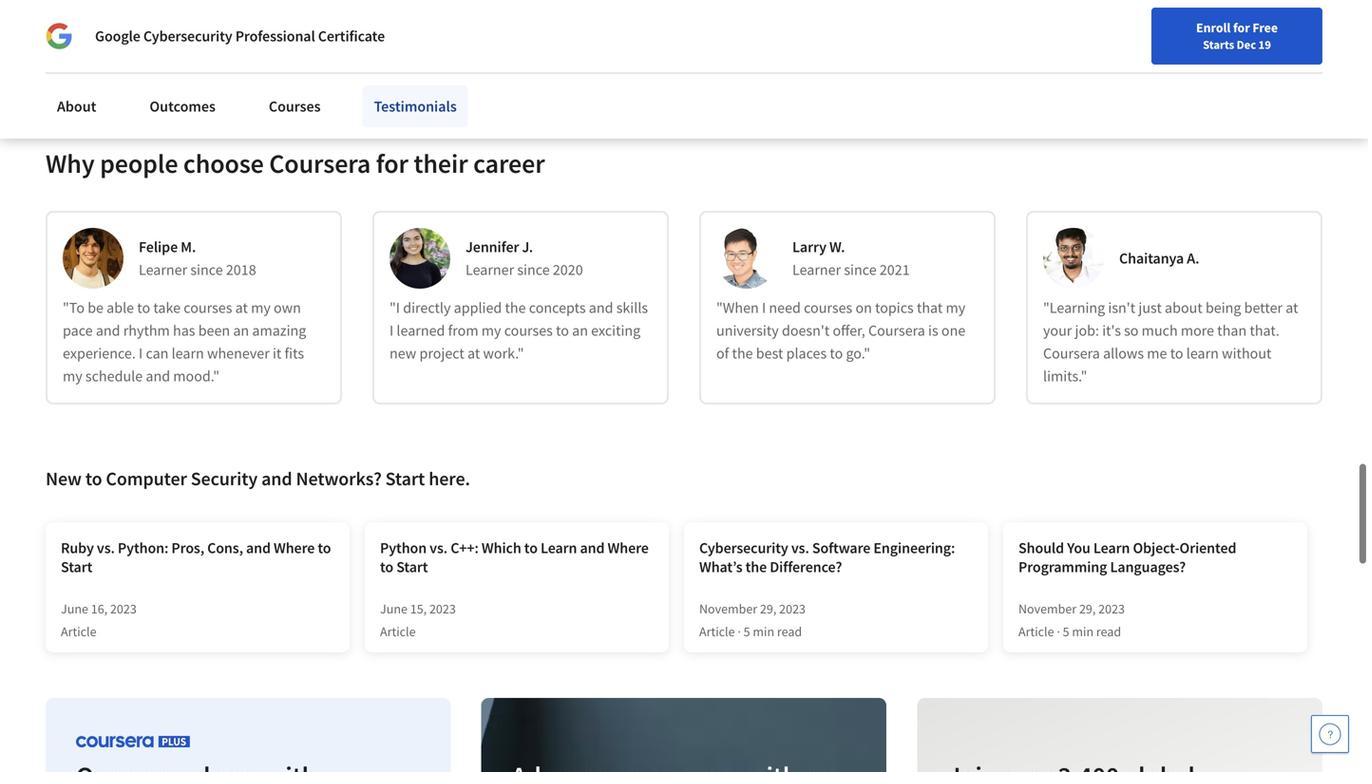 Task type: vqa. For each thing, say whether or not it's contained in the screenshot.


Task type: locate. For each thing, give the bounding box(es) containing it.
june 15, 2023 article
[[380, 601, 456, 641]]

1 read from the left
[[778, 624, 803, 641]]

2 an from the left
[[572, 322, 588, 341]]

1 horizontal spatial an
[[572, 322, 588, 341]]

enroll for free starts dec 19
[[1197, 19, 1279, 52]]

courses up 'offer,'
[[804, 299, 853, 318]]

november
[[700, 601, 758, 618], [1019, 601, 1077, 618]]

2 read from the left
[[1097, 624, 1122, 641]]

2 learn from the left
[[1094, 539, 1131, 558]]

2 november 29, 2023 article · 5 min read from the left
[[1019, 601, 1126, 641]]

5 for programming
[[1063, 624, 1070, 641]]

2 learner from the left
[[466, 261, 514, 280]]

networks?
[[296, 467, 382, 491]]

at for courses
[[235, 299, 248, 318]]

to right new
[[85, 467, 102, 491]]

enroll
[[1197, 19, 1231, 36]]

my up work."
[[482, 322, 502, 341]]

my inside "when i need courses on topics that my university doesn't offer, coursera is one of the best places to go."
[[946, 299, 966, 318]]

at down "from"
[[468, 344, 480, 363]]

"when i need courses on topics that my university doesn't offer, coursera is one of the best places to go."
[[717, 299, 966, 363]]

the right applied
[[505, 299, 526, 318]]

0 vertical spatial the
[[505, 299, 526, 318]]

best
[[757, 344, 784, 363]]

min for programming
[[1073, 624, 1094, 641]]

0 horizontal spatial 5
[[744, 624, 751, 641]]

learn down more
[[1187, 344, 1220, 363]]

it
[[273, 344, 282, 363]]

pace
[[63, 322, 93, 341]]

·
[[738, 624, 741, 641], [1057, 624, 1061, 641]]

vs. inside cybersecurity vs. software engineering: what's the difference?
[[792, 539, 810, 558]]

1 horizontal spatial november 29, 2023 article · 5 min read
[[1019, 601, 1126, 641]]

the right 'what's'
[[746, 558, 767, 577]]

june for to
[[380, 601, 408, 618]]

felipe
[[139, 238, 178, 257]]

november 29, 2023 article · 5 min read for the
[[700, 601, 806, 641]]

learner inside felipe m. learner since 2018
[[139, 261, 187, 280]]

1 horizontal spatial learner
[[466, 261, 514, 280]]

to up rhythm
[[137, 299, 150, 318]]

june left the 15, at the left bottom of page
[[380, 601, 408, 618]]

my
[[251, 299, 271, 318], [946, 299, 966, 318], [482, 322, 502, 341], [63, 367, 82, 386]]

2 horizontal spatial at
[[1287, 299, 1299, 318]]

1 horizontal spatial i
[[390, 322, 394, 341]]

to right me
[[1171, 344, 1184, 363]]

0 horizontal spatial ·
[[738, 624, 741, 641]]

the
[[505, 299, 526, 318], [733, 344, 753, 363], [746, 558, 767, 577]]

my inside "i directly applied the concepts and skills i learned from my courses to an exciting new project at work."
[[482, 322, 502, 341]]

and inside "i directly applied the concepts and skills i learned from my courses to an exciting new project at work."
[[589, 299, 614, 318]]

0 horizontal spatial an
[[233, 322, 249, 341]]

at inside "i directly applied the concepts and skills i learned from my courses to an exciting new project at work."
[[468, 344, 480, 363]]

w.
[[830, 238, 846, 257]]

being
[[1206, 299, 1242, 318]]

learner
[[139, 261, 187, 280], [466, 261, 514, 280], [793, 261, 841, 280]]

november down 'what's'
[[700, 601, 758, 618]]

2023 down 'difference?'
[[780, 601, 806, 618]]

1 vertical spatial the
[[733, 344, 753, 363]]

november 29, 2023 article · 5 min read down 'what's'
[[700, 601, 806, 641]]

at right better
[[1287, 299, 1299, 318]]

2023 right 16,
[[110, 601, 137, 618]]

2 29, from the left
[[1080, 601, 1096, 618]]

why
[[46, 147, 95, 180]]

1 horizontal spatial june
[[380, 601, 408, 618]]

read down 'difference?'
[[778, 624, 803, 641]]

to inside "when i need courses on topics that my university doesn't offer, coursera is one of the best places to go."
[[830, 344, 843, 363]]

article for ruby vs. python: pros, cons, and where to start
[[61, 624, 97, 641]]

2 · from the left
[[1057, 624, 1061, 641]]

4.9
[[215, 44, 233, 61]]

1 horizontal spatial 5
[[1063, 624, 1070, 641]]

to down networks?
[[318, 539, 331, 558]]

4 article from the left
[[1019, 624, 1055, 641]]

article down 'what's'
[[700, 624, 735, 641]]

2 where from the left
[[608, 539, 649, 558]]

article inside june 15, 2023 article
[[380, 624, 416, 641]]

which
[[482, 539, 522, 558]]

to
[[128, 14, 145, 38], [137, 299, 150, 318], [556, 322, 569, 341], [830, 344, 843, 363], [1171, 344, 1184, 363], [85, 467, 102, 491], [318, 539, 331, 558], [525, 539, 538, 558], [380, 558, 394, 577]]

0 horizontal spatial i
[[139, 344, 143, 363]]

and right security
[[262, 467, 292, 491]]

0 horizontal spatial learn
[[172, 344, 204, 363]]

1 learn from the left
[[172, 344, 204, 363]]

since inside felipe m. learner since 2018
[[190, 261, 223, 280]]

1 horizontal spatial coursera
[[869, 322, 926, 341]]

learner inside larry w. learner since 2021
[[793, 261, 841, 280]]

min down 'difference?'
[[753, 624, 775, 641]]

1 horizontal spatial read
[[1097, 624, 1122, 641]]

article down the 15, at the left bottom of page
[[380, 624, 416, 641]]

jennifer j. learner since 2020
[[466, 238, 583, 280]]

for right prepare
[[268, 14, 291, 38]]

coursera up limits."
[[1044, 344, 1101, 363]]

0 horizontal spatial 29,
[[761, 601, 777, 618]]

allows
[[1104, 344, 1145, 363]]

1 min from the left
[[753, 624, 775, 641]]

fits
[[285, 344, 304, 363]]

0 horizontal spatial where
[[274, 539, 315, 558]]

november for programming
[[1019, 601, 1077, 618]]

min down programming
[[1073, 624, 1094, 641]]

1 horizontal spatial at
[[468, 344, 480, 363]]

to left go."
[[830, 344, 843, 363]]

1 vertical spatial coursera
[[869, 322, 926, 341]]

0 horizontal spatial learn
[[541, 539, 577, 558]]

2 article from the left
[[380, 624, 416, 641]]

article for python vs. c++: which to learn and where to start
[[380, 624, 416, 641]]

1 horizontal spatial 29,
[[1080, 601, 1096, 618]]

coursera down "courses" at top left
[[269, 147, 371, 180]]

google
[[95, 27, 140, 46]]

an down the concepts
[[572, 322, 588, 341]]

2 november from the left
[[1019, 601, 1077, 618]]

2023 for learn
[[1099, 601, 1126, 618]]

3 2023 from the left
[[780, 601, 806, 618]]

can
[[146, 344, 169, 363]]

google image
[[46, 23, 72, 49]]

start up the 15, at the left bottom of page
[[397, 558, 428, 577]]

choose
[[183, 147, 264, 180]]

1 horizontal spatial since
[[517, 261, 550, 280]]

0 horizontal spatial read
[[778, 624, 803, 641]]

cybersecurity inside cybersecurity vs. software engineering: what's the difference?
[[700, 539, 789, 558]]

since for j.
[[517, 261, 550, 280]]

i left need
[[762, 299, 766, 318]]

article down 16,
[[61, 624, 97, 641]]

courses
[[184, 299, 232, 318], [804, 299, 853, 318], [505, 322, 553, 341]]

19
[[1259, 37, 1272, 52]]

since inside jennifer j. learner since 2020
[[517, 261, 550, 280]]

29, down 'difference?'
[[761, 601, 777, 618]]

0 horizontal spatial courses
[[184, 299, 232, 318]]

put it to work: prepare for cybersecurity jobs link
[[81, 14, 448, 38]]

testimonials
[[374, 97, 457, 116]]

· for programming
[[1057, 624, 1061, 641]]

start up 16,
[[61, 558, 92, 577]]

16,
[[91, 601, 108, 618]]

learner down jennifer
[[466, 261, 514, 280]]

for left the their
[[376, 147, 409, 180]]

to down the concepts
[[556, 322, 569, 341]]

article down programming
[[1019, 624, 1055, 641]]

2023 for software
[[780, 601, 806, 618]]

None search field
[[271, 12, 585, 50]]

2 horizontal spatial courses
[[804, 299, 853, 318]]

an inside "i directly applied the concepts and skills i learned from my courses to an exciting new project at work."
[[572, 322, 588, 341]]

1 article from the left
[[61, 624, 97, 641]]

5
[[744, 624, 751, 641], [1063, 624, 1070, 641]]

mood."
[[173, 367, 220, 386]]

november 29, 2023 article · 5 min read down programming
[[1019, 601, 1126, 641]]

min for the
[[753, 624, 775, 641]]

since inside larry w. learner since 2021
[[845, 261, 877, 280]]

to inside "learning isn't just about being better at your job: it's so much more than that. coursera allows me to learn without limits."
[[1171, 344, 1184, 363]]

coursera down topics
[[869, 322, 926, 341]]

0 horizontal spatial june
[[61, 601, 88, 618]]

learn inside "learning isn't just about being better at your job: it's so much more than that. coursera allows me to learn without limits."
[[1187, 344, 1220, 363]]

1 horizontal spatial where
[[608, 539, 649, 558]]

courses inside ""to be able to take courses at my own pace and rhythm has been an amazing experience. i can learn whenever it fits my schedule and mood.""
[[184, 299, 232, 318]]

learn inside ""to be able to take courses at my own pace and rhythm has been an amazing experience. i can learn whenever it fits my schedule and mood.""
[[172, 344, 204, 363]]

3 learner from the left
[[793, 261, 841, 280]]

what's
[[700, 558, 743, 577]]

"i
[[390, 299, 400, 318]]

article
[[61, 624, 97, 641], [380, 624, 416, 641], [700, 624, 735, 641], [1019, 624, 1055, 641]]

my down experience.
[[63, 367, 82, 386]]

3 vs. from the left
[[792, 539, 810, 558]]

my up one
[[946, 299, 966, 318]]

where left 'what's'
[[608, 539, 649, 558]]

put
[[81, 14, 109, 38]]

3 article from the left
[[700, 624, 735, 641]]

the right of
[[733, 344, 753, 363]]

at down '2018'
[[235, 299, 248, 318]]

and right which
[[580, 539, 605, 558]]

since down j.
[[517, 261, 550, 280]]

courses up been
[[184, 299, 232, 318]]

dec
[[1237, 37, 1257, 52]]

work:
[[149, 14, 197, 38]]

vs. inside ruby vs. python: pros, cons, and where to start
[[97, 539, 115, 558]]

project
[[420, 344, 465, 363]]

0 horizontal spatial at
[[235, 299, 248, 318]]

i left can
[[139, 344, 143, 363]]

since down 'm.'
[[190, 261, 223, 280]]

engineering:
[[874, 539, 956, 558]]

0 horizontal spatial vs.
[[97, 539, 115, 558]]

vs. inside python vs. c++: which to learn and where to start
[[430, 539, 448, 558]]

4 2023 from the left
[[1099, 601, 1126, 618]]

1 29, from the left
[[761, 601, 777, 618]]

where right cons, on the bottom left of page
[[274, 539, 315, 558]]

0 horizontal spatial learner
[[139, 261, 187, 280]]

1 vs. from the left
[[97, 539, 115, 558]]

vs. left c++:
[[430, 539, 448, 558]]

an up whenever
[[233, 322, 249, 341]]

learner inside jennifer j. learner since 2020
[[466, 261, 514, 280]]

29,
[[761, 601, 777, 618], [1080, 601, 1096, 618]]

1 an from the left
[[233, 322, 249, 341]]

for up dec
[[1234, 19, 1251, 36]]

starts
[[1204, 37, 1235, 52]]

1 5 from the left
[[744, 624, 751, 641]]

and up exciting on the left of the page
[[589, 299, 614, 318]]

vs. left software
[[792, 539, 810, 558]]

vs. right ruby
[[97, 539, 115, 558]]

courses inside "when i need courses on topics that my university doesn't offer, coursera is one of the best places to go."
[[804, 299, 853, 318]]

1 since from the left
[[190, 261, 223, 280]]

at inside "learning isn't just about being better at your job: it's so much more than that. coursera allows me to learn without limits."
[[1287, 299, 1299, 318]]

to inside "i directly applied the concepts and skills i learned from my courses to an exciting new project at work."
[[556, 322, 569, 341]]

· down programming
[[1057, 624, 1061, 641]]

2023 inside june 16, 2023 article
[[110, 601, 137, 618]]

menu item
[[1006, 19, 1128, 81]]

3 since from the left
[[845, 261, 877, 280]]

rhythm
[[123, 322, 170, 341]]

2 vertical spatial the
[[746, 558, 767, 577]]

to inside ruby vs. python: pros, cons, and where to start
[[318, 539, 331, 558]]

2 2023 from the left
[[430, 601, 456, 618]]

"to be able to take courses at my own pace and rhythm has been an amazing experience. i can learn whenever it fits my schedule and mood."
[[63, 299, 306, 386]]

learner down larry
[[793, 261, 841, 280]]

0 horizontal spatial november
[[700, 601, 758, 618]]

0 horizontal spatial cybersecurity
[[143, 27, 233, 46]]

1 november from the left
[[700, 601, 758, 618]]

2 learn from the left
[[1187, 344, 1220, 363]]

november down programming
[[1019, 601, 1077, 618]]

it
[[113, 14, 125, 38]]

learn right which
[[541, 539, 577, 558]]

just
[[1139, 299, 1163, 318]]

and up experience.
[[96, 322, 120, 341]]

free
[[1253, 19, 1279, 36]]

an inside ""to be able to take courses at my own pace and rhythm has been an amazing experience. i can learn whenever it fits my schedule and mood.""
[[233, 322, 249, 341]]

0 horizontal spatial min
[[753, 624, 775, 641]]

1 learn from the left
[[541, 539, 577, 558]]

1 vertical spatial i
[[390, 322, 394, 341]]

2 june from the left
[[380, 601, 408, 618]]

article inside june 16, 2023 article
[[61, 624, 97, 641]]

0 vertical spatial coursera
[[269, 147, 371, 180]]

1 horizontal spatial vs.
[[430, 539, 448, 558]]

read down languages?
[[1097, 624, 1122, 641]]

1 where from the left
[[274, 539, 315, 558]]

learn down has
[[172, 344, 204, 363]]

i inside "when i need courses on topics that my university doesn't offer, coursera is one of the best places to go."
[[762, 299, 766, 318]]

1 horizontal spatial learn
[[1094, 539, 1131, 558]]

me
[[1148, 344, 1168, 363]]

concepts
[[529, 299, 586, 318]]

2023 right the 15, at the left bottom of page
[[430, 601, 456, 618]]

need
[[769, 299, 801, 318]]

software
[[813, 539, 871, 558]]

2 min from the left
[[1073, 624, 1094, 641]]

able
[[107, 299, 134, 318]]

2 since from the left
[[517, 261, 550, 280]]

1 2023 from the left
[[110, 601, 137, 618]]

· down 'what's'
[[738, 624, 741, 641]]

coursera
[[269, 147, 371, 180], [869, 322, 926, 341], [1044, 344, 1101, 363]]

2 horizontal spatial for
[[1234, 19, 1251, 36]]

2023 for c++:
[[430, 601, 456, 618]]

1 horizontal spatial courses
[[505, 322, 553, 341]]

29, down programming
[[1080, 601, 1096, 618]]

2023
[[110, 601, 137, 618], [430, 601, 456, 618], [780, 601, 806, 618], [1099, 601, 1126, 618]]

2 horizontal spatial coursera
[[1044, 344, 1101, 363]]

so
[[1125, 322, 1139, 341]]

2 5 from the left
[[1063, 624, 1070, 641]]

2 vs. from the left
[[430, 539, 448, 558]]

since
[[190, 261, 223, 280], [517, 261, 550, 280], [845, 261, 877, 280]]

skills
[[617, 299, 648, 318]]

and inside ruby vs. python: pros, cons, and where to start
[[246, 539, 271, 558]]

vs. for python
[[430, 539, 448, 558]]

i down "i
[[390, 322, 394, 341]]

1 horizontal spatial ·
[[1057, 624, 1061, 641]]

from
[[448, 322, 479, 341]]

learner down felipe
[[139, 261, 187, 280]]

courses up work."
[[505, 322, 553, 341]]

29, for programming
[[1080, 601, 1096, 618]]

0 vertical spatial i
[[762, 299, 766, 318]]

2 horizontal spatial vs.
[[792, 539, 810, 558]]

1 horizontal spatial for
[[376, 147, 409, 180]]

0 horizontal spatial since
[[190, 261, 223, 280]]

2023 down should you learn object-oriented programming languages?
[[1099, 601, 1126, 618]]

since for w.
[[845, 261, 877, 280]]

object-
[[1134, 539, 1180, 558]]

0 horizontal spatial november 29, 2023 article · 5 min read
[[700, 601, 806, 641]]

coursera inside "when i need courses on topics that my university doesn't offer, coursera is one of the best places to go."
[[869, 322, 926, 341]]

june left 16,
[[61, 601, 88, 618]]

june inside june 16, 2023 article
[[61, 601, 88, 618]]

2 horizontal spatial cybersecurity
[[700, 539, 789, 558]]

and right cons, on the bottom left of page
[[246, 539, 271, 558]]

help center image
[[1320, 723, 1342, 746]]

to inside ""to be able to take courses at my own pace and rhythm has been an amazing experience. i can learn whenever it fits my schedule and mood.""
[[137, 299, 150, 318]]

1 june from the left
[[61, 601, 88, 618]]

jennifer
[[466, 238, 519, 257]]

2 horizontal spatial learner
[[793, 261, 841, 280]]

2 horizontal spatial since
[[845, 261, 877, 280]]

since down w.
[[845, 261, 877, 280]]

june inside june 15, 2023 article
[[380, 601, 408, 618]]

2023 inside june 15, 2023 article
[[430, 601, 456, 618]]

new
[[46, 467, 82, 491]]

work."
[[483, 344, 524, 363]]

1 horizontal spatial november
[[1019, 601, 1077, 618]]

much
[[1142, 322, 1178, 341]]

has
[[173, 322, 195, 341]]

2 horizontal spatial i
[[762, 299, 766, 318]]

learn right you
[[1094, 539, 1131, 558]]

python
[[380, 539, 427, 558]]

should you learn object-oriented programming languages?
[[1019, 539, 1237, 577]]

2 vertical spatial coursera
[[1044, 344, 1101, 363]]

learned
[[397, 322, 445, 341]]

i
[[762, 299, 766, 318], [390, 322, 394, 341], [139, 344, 143, 363]]

an
[[233, 322, 249, 341], [572, 322, 588, 341]]

start
[[386, 467, 425, 491], [61, 558, 92, 577], [397, 558, 428, 577]]

1 horizontal spatial learn
[[1187, 344, 1220, 363]]

learn for has
[[172, 344, 204, 363]]

2023 for python:
[[110, 601, 137, 618]]

2 vertical spatial i
[[139, 344, 143, 363]]

1 november 29, 2023 article · 5 min read from the left
[[700, 601, 806, 641]]

at inside ""to be able to take courses at my own pace and rhythm has been an amazing experience. i can learn whenever it fits my schedule and mood.""
[[235, 299, 248, 318]]

1 learner from the left
[[139, 261, 187, 280]]

courses inside "i directly applied the concepts and skills i learned from my courses to an exciting new project at work."
[[505, 322, 553, 341]]

"to
[[63, 299, 85, 318]]

programming
[[1019, 558, 1108, 577]]

1 · from the left
[[738, 624, 741, 641]]

1 horizontal spatial min
[[1073, 624, 1094, 641]]

better
[[1245, 299, 1283, 318]]



Task type: describe. For each thing, give the bounding box(es) containing it.
coursera inside "learning isn't just about being better at your job: it's so much more than that. coursera allows me to learn without limits."
[[1044, 344, 1101, 363]]

i inside "i directly applied the concepts and skills i learned from my courses to an exciting new project at work."
[[390, 322, 394, 341]]

where inside ruby vs. python: pros, cons, and where to start
[[274, 539, 315, 558]]

courses
[[269, 97, 321, 116]]

to right which
[[525, 539, 538, 558]]

"learning
[[1044, 299, 1106, 318]]

article for cybersecurity vs. software engineering: what's the difference?
[[700, 624, 735, 641]]

8
[[122, 44, 129, 61]]

that
[[917, 299, 943, 318]]

j.
[[522, 238, 533, 257]]

hours
[[164, 44, 196, 61]]

than
[[1218, 322, 1248, 341]]

for inside enroll for free starts dec 19
[[1234, 19, 1251, 36]]

june for start
[[61, 601, 88, 618]]

november 29, 2023 article · 5 min read for programming
[[1019, 601, 1126, 641]]

vs. for ruby
[[97, 539, 115, 558]]

go."
[[847, 344, 871, 363]]

and inside python vs. c++: which to learn and where to start
[[580, 539, 605, 558]]

pros,
[[171, 539, 204, 558]]

vs. for cybersecurity
[[792, 539, 810, 558]]

to up june 15, 2023 article
[[380, 558, 394, 577]]

0 horizontal spatial coursera
[[269, 147, 371, 180]]

"i directly applied the concepts and skills i learned from my courses to an exciting new project at work."
[[390, 299, 648, 363]]

applied
[[454, 299, 502, 318]]

is
[[929, 322, 939, 341]]

outcomes link
[[138, 86, 227, 127]]

· for the
[[738, 624, 741, 641]]

coursera plus image
[[76, 736, 190, 748]]

where inside python vs. c++: which to learn and where to start
[[608, 539, 649, 558]]

new
[[390, 344, 417, 363]]

be
[[88, 299, 104, 318]]

exciting
[[591, 322, 641, 341]]

c++:
[[451, 539, 479, 558]]

chaitanya a.
[[1120, 249, 1200, 268]]

learn for more
[[1187, 344, 1220, 363]]

0 horizontal spatial for
[[268, 14, 291, 38]]

larry
[[793, 238, 827, 257]]

professional
[[235, 27, 315, 46]]

amazing
[[252, 322, 306, 341]]

languages?
[[1111, 558, 1187, 577]]

own
[[274, 299, 301, 318]]

november for the
[[700, 601, 758, 618]]

whenever
[[207, 344, 270, 363]]

2020
[[553, 261, 583, 280]]

course 8
[[81, 44, 129, 61]]

and down can
[[146, 367, 170, 386]]

"learning isn't just about being better at your job: it's so much more than that. coursera allows me to learn without limits."
[[1044, 299, 1299, 386]]

security
[[191, 467, 258, 491]]

i inside ""to be able to take courses at my own pace and rhythm has been an amazing experience. i can learn whenever it fits my schedule and mood.""
[[139, 344, 143, 363]]

university
[[717, 322, 779, 341]]

show notifications image
[[1148, 24, 1171, 47]]

jobs
[[410, 14, 448, 38]]

been
[[198, 322, 230, 341]]

prepare
[[200, 14, 264, 38]]

limits."
[[1044, 367, 1088, 386]]

about
[[57, 97, 96, 116]]

18 hours
[[148, 44, 196, 61]]

new to computer security and networks? start here.
[[46, 467, 470, 491]]

should
[[1019, 539, 1065, 558]]

2021
[[880, 261, 910, 280]]

career
[[473, 147, 545, 180]]

courses link
[[258, 86, 332, 127]]

about link
[[46, 86, 108, 127]]

it's
[[1103, 322, 1122, 341]]

the inside cybersecurity vs. software engineering: what's the difference?
[[746, 558, 767, 577]]

1 horizontal spatial cybersecurity
[[295, 14, 406, 38]]

learn inside python vs. c++: which to learn and where to start
[[541, 539, 577, 558]]

people
[[100, 147, 178, 180]]

15,
[[410, 601, 427, 618]]

read for languages?
[[1097, 624, 1122, 641]]

"when
[[717, 299, 759, 318]]

learner for felipe
[[139, 261, 187, 280]]

cybersecurity vs. software engineering: what's the difference?
[[700, 539, 956, 577]]

you
[[1068, 539, 1091, 558]]

without
[[1223, 344, 1272, 363]]

my left own
[[251, 299, 271, 318]]

larry w. learner since 2021
[[793, 238, 910, 280]]

since for m.
[[190, 261, 223, 280]]

chaitanya
[[1120, 249, 1185, 268]]

their
[[414, 147, 468, 180]]

about
[[1166, 299, 1203, 318]]

one
[[942, 322, 966, 341]]

the inside "when i need courses on topics that my university doesn't offer, coursera is one of the best places to go."
[[733, 344, 753, 363]]

5 for the
[[744, 624, 751, 641]]

felipe m. learner since 2018
[[139, 238, 256, 280]]

cons,
[[207, 539, 243, 558]]

coursera image
[[23, 15, 144, 46]]

to right it on the top of page
[[128, 14, 145, 38]]

read for difference?
[[778, 624, 803, 641]]

start inside ruby vs. python: pros, cons, and where to start
[[61, 558, 92, 577]]

python vs. c++: which to learn and where to start
[[380, 539, 649, 577]]

computer
[[106, 467, 187, 491]]

here.
[[429, 467, 470, 491]]

at for better
[[1287, 299, 1299, 318]]

doesn't
[[782, 322, 830, 341]]

google cybersecurity professional certificate
[[95, 27, 385, 46]]

take
[[153, 299, 181, 318]]

start left the here.
[[386, 467, 425, 491]]

more
[[1182, 322, 1215, 341]]

29, for the
[[761, 601, 777, 618]]

put it to work: prepare for cybersecurity jobs
[[81, 14, 448, 38]]

a.
[[1188, 249, 1200, 268]]

learner for jennifer
[[466, 261, 514, 280]]

learner for larry
[[793, 261, 841, 280]]

your
[[1044, 322, 1073, 341]]

learn inside should you learn object-oriented programming languages?
[[1094, 539, 1131, 558]]

m.
[[181, 238, 196, 257]]

on
[[856, 299, 873, 318]]

why people choose coursera for their career
[[46, 147, 545, 180]]

article for should you learn object-oriented programming languages?
[[1019, 624, 1055, 641]]

start inside python vs. c++: which to learn and where to start
[[397, 558, 428, 577]]

the inside "i directly applied the concepts and skills i learned from my courses to an exciting new project at work."
[[505, 299, 526, 318]]



